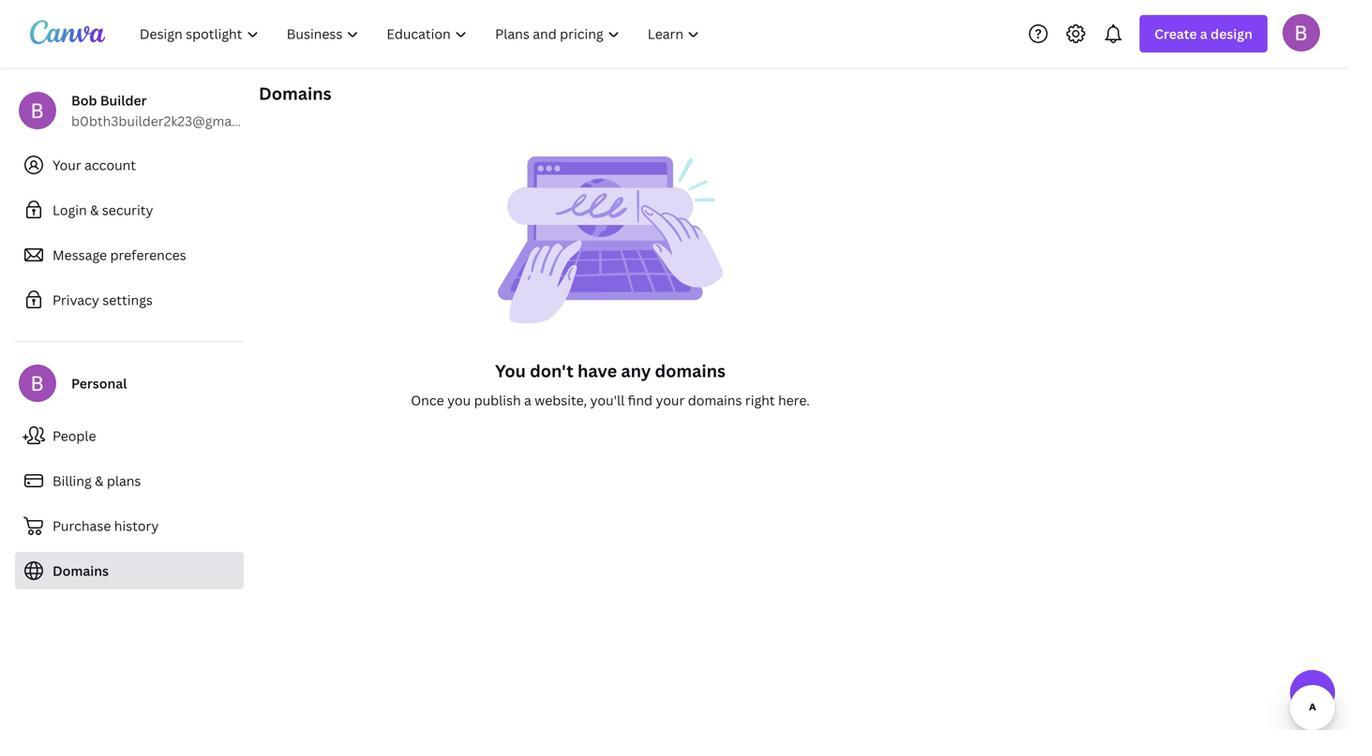 Task type: describe. For each thing, give the bounding box(es) containing it.
you'll
[[591, 392, 625, 409]]

1 horizontal spatial domains
[[259, 82, 332, 105]]

create a design button
[[1140, 15, 1268, 53]]

your account
[[53, 156, 136, 174]]

people
[[53, 427, 96, 445]]

privacy
[[53, 291, 99, 309]]

login
[[53, 201, 87, 219]]

message
[[53, 246, 107, 264]]

& for login
[[90, 201, 99, 219]]

top level navigation element
[[128, 15, 716, 53]]

create a design
[[1155, 25, 1253, 43]]

bob builder b0bth3builder2k23@gmail.com
[[71, 91, 270, 130]]

publish
[[474, 392, 521, 409]]

once
[[411, 392, 444, 409]]

you
[[495, 360, 526, 383]]

your account link
[[15, 146, 244, 184]]

preferences
[[110, 246, 186, 264]]

b0bth3builder2k23@gmail.com
[[71, 112, 270, 130]]

you don't have any domains once you publish a website, you'll find your domains right here.
[[411, 360, 810, 409]]

login & security
[[53, 201, 153, 219]]

plans
[[107, 472, 141, 490]]

don't
[[530, 360, 574, 383]]

a inside you don't have any domains once you publish a website, you'll find your domains right here.
[[524, 392, 532, 409]]

account
[[85, 156, 136, 174]]

domains inside domains link
[[53, 562, 109, 580]]

security
[[102, 201, 153, 219]]

purchase history
[[53, 517, 159, 535]]

domains link
[[15, 553, 244, 590]]

your
[[53, 156, 81, 174]]

history
[[114, 517, 159, 535]]

personal
[[71, 375, 127, 393]]

settings
[[103, 291, 153, 309]]

bob builder image
[[1283, 14, 1321, 51]]



Task type: vqa. For each thing, say whether or not it's contained in the screenshot.
BILLING & PLANS
yes



Task type: locate. For each thing, give the bounding box(es) containing it.
purchase history link
[[15, 508, 244, 545]]

billing
[[53, 472, 92, 490]]

0 horizontal spatial a
[[524, 392, 532, 409]]

& left plans
[[95, 472, 104, 490]]

any
[[621, 360, 651, 383]]

0 vertical spatial domains
[[655, 360, 726, 383]]

login & security link
[[15, 191, 244, 229]]

billing & plans
[[53, 472, 141, 490]]

1 vertical spatial a
[[524, 392, 532, 409]]

find
[[628, 392, 653, 409]]

domains right your
[[688, 392, 742, 409]]

message preferences
[[53, 246, 186, 264]]

have
[[578, 360, 617, 383]]

& inside billing & plans link
[[95, 472, 104, 490]]

&
[[90, 201, 99, 219], [95, 472, 104, 490]]

a
[[1201, 25, 1208, 43], [524, 392, 532, 409]]

builder
[[100, 91, 147, 109]]

billing & plans link
[[15, 462, 244, 500]]

0 vertical spatial a
[[1201, 25, 1208, 43]]

message preferences link
[[15, 236, 244, 274]]

a left design
[[1201, 25, 1208, 43]]

& inside login & security link
[[90, 201, 99, 219]]

domains up your
[[655, 360, 726, 383]]

people link
[[15, 417, 244, 455]]

domains
[[655, 360, 726, 383], [688, 392, 742, 409]]

0 horizontal spatial domains
[[53, 562, 109, 580]]

website,
[[535, 392, 587, 409]]

you
[[448, 392, 471, 409]]

1 vertical spatial domains
[[53, 562, 109, 580]]

privacy settings
[[53, 291, 153, 309]]

domains
[[259, 82, 332, 105], [53, 562, 109, 580]]

your
[[656, 392, 685, 409]]

a inside the create a design dropdown button
[[1201, 25, 1208, 43]]

right
[[746, 392, 775, 409]]

create
[[1155, 25, 1198, 43]]

a right publish
[[524, 392, 532, 409]]

bob
[[71, 91, 97, 109]]

1 vertical spatial &
[[95, 472, 104, 490]]

& right "login"
[[90, 201, 99, 219]]

privacy settings link
[[15, 281, 244, 319]]

purchase
[[53, 517, 111, 535]]

1 horizontal spatial a
[[1201, 25, 1208, 43]]

& for billing
[[95, 472, 104, 490]]

0 vertical spatial &
[[90, 201, 99, 219]]

1 vertical spatial domains
[[688, 392, 742, 409]]

design
[[1211, 25, 1253, 43]]

here.
[[779, 392, 810, 409]]

0 vertical spatial domains
[[259, 82, 332, 105]]



